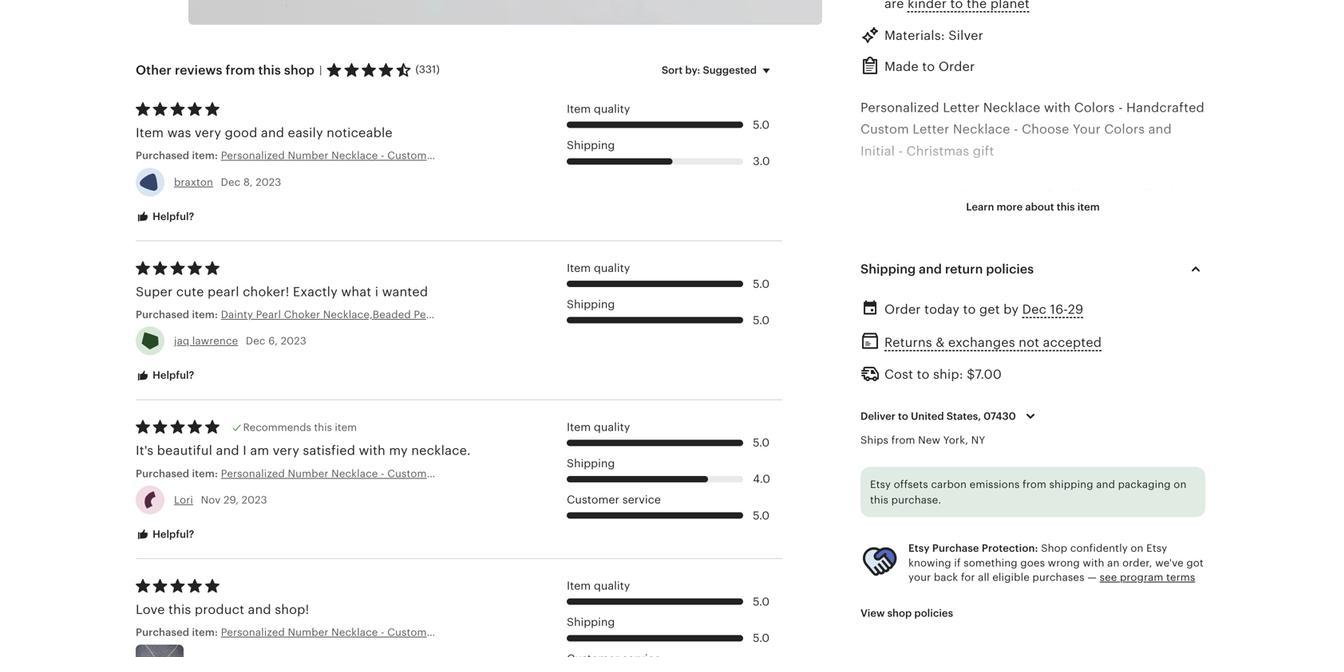 Task type: vqa. For each thing, say whether or not it's contained in the screenshot.
second the Save for later from the bottom of the page
no



Task type: locate. For each thing, give the bounding box(es) containing it.
7.00
[[975, 368, 1002, 382]]

the up the unless
[[898, 600, 919, 614]]

1 item quality from the top
[[567, 103, 630, 116]]

0 vertical spatial i
[[861, 187, 865, 202]]

use
[[898, 187, 920, 202]]

1 helpful? from the top
[[150, 211, 194, 223]]

sort by: suggested
[[662, 64, 757, 76]]

1 vertical spatial helpful? button
[[124, 361, 206, 391]]

5 5.0 from the top
[[753, 510, 770, 522]]

silver
[[949, 28, 984, 43]]

high up deliver
[[861, 383, 890, 397]]

item: for and
[[192, 468, 218, 480]]

purchased down was
[[136, 150, 189, 162]]

of
[[950, 209, 963, 223]]

purchased down super
[[136, 309, 189, 321]]

1 horizontal spatial not
[[1134, 600, 1155, 614]]

your
[[1073, 122, 1101, 137]]

07430
[[984, 411, 1016, 423]]

etsy inside shop confidently on etsy knowing if something goes wrong with an order, we've got your back for all eligible purchases —
[[1147, 543, 1168, 555]]

etsy inside etsy offsets carbon emissions from shipping and packaging on this purchase.
[[870, 479, 891, 491]]

helpful? button down the braxton link
[[124, 202, 206, 232]]

worn
[[997, 339, 1028, 354]]

3 helpful? from the top
[[150, 529, 194, 541]]

item: up jaq lawrence link
[[192, 309, 218, 321]]

2 helpful? from the top
[[150, 370, 194, 382]]

and inside dropdown button
[[919, 262, 942, 277]]

this right about
[[1057, 201, 1075, 213]]

steel
[[1059, 470, 1090, 484], [1102, 622, 1134, 636]]

0 horizontal spatial high
[[861, 383, 890, 397]]

1 vertical spatial it's
[[136, 444, 154, 458]]

0 horizontal spatial etsy
[[870, 479, 891, 491]]

christmas left gift
[[907, 144, 970, 158]]

with down order,
[[1137, 578, 1163, 593]]

0 vertical spatial high
[[861, 383, 890, 397]]

1 item: from the top
[[192, 150, 218, 162]]

item: up the nov
[[192, 468, 218, 480]]

- left choose
[[1014, 122, 1019, 137]]

0 horizontal spatial on
[[973, 578, 989, 593]]

1 vertical spatial -
[[1014, 122, 1019, 137]]

helpful? down the braxton link
[[150, 211, 194, 223]]

customer
[[567, 494, 620, 507]]

to up an
[[1105, 535, 1118, 549]]

0 vertical spatial shipping
[[990, 187, 1044, 202]]

exchanges
[[949, 336, 1016, 350]]

—
[[1088, 572, 1097, 584]]

2 purchased from the top
[[136, 309, 189, 321]]

very down recommends
[[273, 444, 299, 458]]

2 horizontal spatial dec
[[1023, 303, 1047, 317]]

1 vertical spatial policies
[[915, 608, 953, 620]]

item left visiting
[[1078, 201, 1100, 213]]

by:
[[685, 64, 701, 76]]

item: down product
[[192, 627, 218, 639]]

0 horizontal spatial order
[[885, 303, 921, 317]]

ships
[[861, 435, 889, 447]]

to inside "i only use expedited shipping for christmas gifts due to the density of cargoes. thank you for visiting my store :)"
[[861, 209, 874, 223]]

item: for product
[[192, 627, 218, 639]]

1 vertical spatial not
[[1134, 600, 1155, 614]]

3 5.0 from the top
[[753, 314, 770, 327]]

0 vertical spatial helpful?
[[150, 211, 194, 223]]

pearl
[[208, 285, 239, 299]]

view shop policies button
[[849, 600, 965, 629]]

1 vertical spatial shop
[[888, 608, 912, 620]]

from inside etsy offsets carbon emissions from shipping and packaging on this purchase.
[[1023, 479, 1047, 491]]

purchase
[[933, 543, 979, 555]]

return
[[945, 262, 983, 277]]

- left 'handcrafted'
[[1119, 101, 1123, 115]]

item up satisfied
[[335, 422, 357, 434]]

0 horizontal spatial it's
[[136, 444, 154, 458]]

to up personalized
[[898, 411, 909, 423]]

shower,
[[861, 557, 909, 571]]

can
[[951, 339, 974, 354]]

item: up the braxton link
[[192, 150, 218, 162]]

etsy for etsy purchase protection:
[[909, 543, 930, 555]]

i inside "i only use expedited shipping for christmas gifts due to the density of cargoes. thank you for visiting my store :)"
[[861, 187, 865, 202]]

etsy purchase protection:
[[909, 543, 1039, 555]]

letter up gift
[[943, 101, 980, 115]]

0 horizontal spatial item
[[335, 422, 357, 434]]

good
[[225, 126, 257, 140]]

it's
[[861, 339, 879, 354], [136, 444, 154, 458]]

purchased item: down was
[[136, 150, 221, 162]]

0 vertical spatial helpful? button
[[124, 202, 206, 232]]

shop confidently on etsy knowing if something goes wrong with an order, we've got your back for all eligible purchases —
[[909, 543, 1204, 584]]

shipping inside dropdown button
[[861, 262, 916, 277]]

1 horizontal spatial shipping
[[1050, 479, 1094, 491]]

colors
[[1075, 101, 1115, 115], [1105, 122, 1145, 137]]

dec 16-29 button
[[1023, 298, 1084, 322]]

to left get
[[963, 303, 976, 317]]

1 horizontal spatial christmas
[[1068, 187, 1131, 202]]

nov
[[201, 495, 221, 507]]

necklace up choose
[[983, 101, 1041, 115]]

used
[[939, 578, 969, 593]]

0 horizontal spatial my
[[389, 444, 408, 458]]

stones down the shower,
[[861, 578, 902, 593]]

technique.
[[1027, 600, 1094, 614]]

with up —
[[1083, 558, 1105, 570]]

0 horizontal spatial christmas
[[907, 144, 970, 158]]

your
[[909, 572, 931, 584]]

0 vertical spatial very
[[195, 126, 221, 140]]

1 horizontal spatial on
[[1131, 543, 1144, 555]]

1 horizontal spatial stones
[[1034, 578, 1076, 593]]

item for noticeable
[[567, 103, 591, 116]]

on inside etsy offsets carbon emissions from shipping and packaging on this purchase.
[[1174, 479, 1187, 491]]

0 vertical spatial 2023
[[256, 176, 281, 188]]

etsy offsets carbon emissions from shipping and packaging on this purchase.
[[870, 479, 1187, 507]]

0 vertical spatial order
[[939, 60, 975, 74]]

1 vertical spatial helpful?
[[150, 370, 194, 382]]

3 helpful? button from the top
[[124, 521, 206, 550]]

etc.
[[941, 557, 965, 571]]

1 horizontal spatial order
[[939, 60, 975, 74]]

steel inside it is suitable for daily use. it is resistant to water, shower, sea, etc. and is antiallergic. colored zirconium stones were used on it. the stones are fixed with nails using the mounted nailing technique. it will not fall or spill unless it receives a heavy impact. steel chain length is 18 inches.
[[1102, 622, 1134, 636]]

0 vertical spatial on
[[1174, 479, 1187, 491]]

and
[[1149, 122, 1172, 137], [261, 126, 284, 140], [919, 262, 942, 277], [924, 339, 948, 354], [1000, 383, 1024, 397], [216, 444, 239, 458], [1094, 470, 1117, 484], [1097, 479, 1116, 491], [968, 557, 992, 571], [248, 603, 271, 618]]

purchased item: up view details of this review photo by nicole
[[136, 627, 221, 639]]

see
[[1100, 572, 1117, 584]]

2023
[[256, 176, 281, 188], [281, 335, 307, 347], [242, 495, 267, 507]]

i left am
[[243, 444, 247, 458]]

4 purchased item: from the top
[[136, 627, 221, 639]]

2 stones from the left
[[1034, 578, 1076, 593]]

inches.
[[935, 643, 980, 658]]

stones
[[861, 578, 902, 593], [1034, 578, 1076, 593]]

it
[[988, 296, 1000, 310]]

and inside personalized letter necklace with colors - handcrafted custom letter necklace - choose your colors and initial - christmas gift
[[1149, 122, 1172, 137]]

2 horizontal spatial it
[[1098, 600, 1106, 614]]

on right packaging
[[1174, 479, 1187, 491]]

2 vertical spatial helpful?
[[150, 529, 194, 541]]

etsy
[[870, 479, 891, 491], [909, 543, 930, 555], [1147, 543, 1168, 555]]

noticeable
[[327, 126, 393, 140]]

for left all
[[961, 572, 975, 584]]

returns & exchanges not accepted button
[[885, 331, 1102, 355]]

learn more about this item button
[[954, 193, 1112, 222]]

this inside etsy offsets carbon emissions from shipping and packaging on this purchase.
[[870, 495, 889, 507]]

with right satisfied
[[359, 444, 386, 458]]

to inside it is suitable for daily use. it is resistant to water, shower, sea, etc. and is antiallergic. colored zirconium stones were used on it. the stones are fixed with nails using the mounted nailing technique. it will not fall or spill unless it receives a heavy impact. steel chain length is 18 inches.
[[1105, 535, 1118, 549]]

purchased down "beautiful"
[[136, 468, 189, 480]]

it.
[[992, 578, 1005, 593]]

0 vertical spatial my
[[1160, 209, 1179, 223]]

for
[[1047, 187, 1065, 202], [1091, 209, 1108, 223], [939, 535, 957, 549], [961, 572, 975, 584]]

from left new
[[892, 435, 916, 447]]

4.0
[[753, 473, 770, 486]]

for up etc.
[[939, 535, 957, 549]]

dec right the 'by' at the top of page
[[1023, 303, 1047, 317]]

1 vertical spatial the
[[898, 600, 919, 614]]

2 horizontal spatial etsy
[[1147, 543, 1168, 555]]

very right was
[[195, 126, 221, 140]]

0 vertical spatial policies
[[986, 262, 1034, 277]]

get
[[980, 303, 1000, 317]]

2 horizontal spatial on
[[1174, 479, 1187, 491]]

0 vertical spatial steel
[[1059, 470, 1090, 484]]

4 purchased from the top
[[136, 627, 189, 639]]

order down the "silver"
[[939, 60, 975, 74]]

made
[[885, 60, 919, 74]]

2023 right "8,"
[[256, 176, 281, 188]]

it's left dainty
[[861, 339, 879, 354]]

1 horizontal spatial it's
[[861, 339, 879, 354]]

lawrence
[[192, 335, 238, 347]]

braxton
[[174, 176, 213, 188]]

1 vertical spatial very
[[273, 444, 299, 458]]

cost to ship: $ 7.00
[[885, 368, 1002, 382]]

0 vertical spatial item
[[1078, 201, 1100, 213]]

1 vertical spatial shipping
[[1050, 479, 1094, 491]]

steel down will
[[1102, 622, 1134, 636]]

dec
[[221, 176, 241, 188], [1023, 303, 1047, 317], [246, 335, 266, 347]]

it up the shower,
[[861, 535, 869, 549]]

the down "only" at the top right
[[877, 209, 897, 223]]

it's for it's dainty and can be worn every day.
[[861, 339, 879, 354]]

high quality materials and attention to details.
[[861, 383, 1149, 397]]

7 5.0 from the top
[[753, 632, 770, 645]]

0 horizontal spatial steel
[[1059, 470, 1090, 484]]

recommends
[[243, 422, 311, 434]]

letter down personalized
[[913, 122, 950, 137]]

2023 right 29,
[[242, 495, 267, 507]]

0 horizontal spatial policies
[[915, 608, 953, 620]]

1 vertical spatial high
[[918, 470, 948, 484]]

order up returns
[[885, 303, 921, 317]]

- right "initial"
[[899, 144, 903, 158]]

not left fall
[[1134, 600, 1155, 614]]

2 vertical spatial dec
[[246, 335, 266, 347]]

for right you
[[1091, 209, 1108, 223]]

necklace
[[983, 101, 1041, 115], [953, 122, 1011, 137]]

1 helpful? button from the top
[[124, 202, 206, 232]]

18
[[918, 643, 931, 658]]

dec left 6,
[[246, 335, 266, 347]]

1 horizontal spatial my
[[1160, 209, 1179, 223]]

0 horizontal spatial not
[[1019, 336, 1040, 350]]

my
[[1160, 209, 1179, 223], [389, 444, 408, 458]]

item inside dropdown button
[[1078, 201, 1100, 213]]

this inside dropdown button
[[1057, 201, 1075, 213]]

0 vertical spatial -
[[1119, 101, 1123, 115]]

purchased item: down cute
[[136, 309, 221, 321]]

1 vertical spatial on
[[1131, 543, 1144, 555]]

not down the 'by' at the top of page
[[1019, 336, 1040, 350]]

2 purchased item: from the top
[[136, 309, 221, 321]]

it's for it's beautiful and i am very satisfied with my necklace.
[[136, 444, 154, 458]]

colors right your
[[1105, 122, 1145, 137]]

purchase.
[[892, 495, 942, 507]]

4 5.0 from the top
[[753, 437, 770, 450]]

policies
[[986, 262, 1034, 277], [915, 608, 953, 620]]

2 item: from the top
[[192, 309, 218, 321]]

2 horizontal spatial from
[[1023, 479, 1047, 491]]

1 horizontal spatial shop
[[888, 608, 912, 620]]

receives
[[945, 622, 997, 636]]

shipping
[[990, 187, 1044, 202], [1050, 479, 1094, 491]]

christmas up you
[[1068, 187, 1131, 202]]

etsy up stones
[[870, 479, 891, 491]]

0 horizontal spatial dec
[[221, 176, 241, 188]]

not inside button
[[1019, 336, 1040, 350]]

with inside personalized letter necklace with colors - handcrafted custom letter necklace - choose your colors and initial - christmas gift
[[1044, 101, 1071, 115]]

1 horizontal spatial from
[[892, 435, 916, 447]]

i left "only" at the top right
[[861, 187, 865, 202]]

stones up the technique.
[[1034, 578, 1076, 593]]

2 vertical spatial from
[[1023, 479, 1047, 491]]

3 item quality from the top
[[567, 421, 630, 434]]

wanted
[[382, 285, 428, 299]]

2 vertical spatial helpful? button
[[124, 521, 206, 550]]

4 item: from the top
[[192, 627, 218, 639]]

0 vertical spatial letter
[[943, 101, 980, 115]]

my left the necklace.
[[389, 444, 408, 458]]

2 vertical spatial on
[[973, 578, 989, 593]]

purchased item: down "beautiful"
[[136, 468, 221, 480]]

helpful? down jaq
[[150, 370, 194, 382]]

0 horizontal spatial the
[[877, 209, 897, 223]]

beautiful
[[157, 444, 212, 458]]

1 vertical spatial item
[[335, 422, 357, 434]]

2 item quality from the top
[[567, 262, 630, 275]]

service
[[623, 494, 661, 507]]

item: for very
[[192, 150, 218, 162]]

helpful? button for it's
[[124, 521, 206, 550]]

item quality for satisfied
[[567, 421, 630, 434]]

fixed
[[1102, 578, 1133, 593]]

1 horizontal spatial i
[[861, 187, 865, 202]]

policies inside shipping and return policies dropdown button
[[986, 262, 1034, 277]]

from right emissions
[[1023, 479, 1047, 491]]

2 helpful? button from the top
[[124, 361, 206, 391]]

on left it.
[[973, 578, 989, 593]]

2 vertical spatial 2023
[[242, 495, 267, 507]]

the inside it is suitable for daily use. it is resistant to water, shower, sea, etc. and is antiallergic. colored zirconium stones were used on it. the stones are fixed with nails using the mounted nailing technique. it will not fall or spill unless it receives a heavy impact. steel chain length is 18 inches.
[[898, 600, 919, 614]]

helpful? button down lori
[[124, 521, 206, 550]]

about
[[1026, 201, 1055, 213]]

my inside "i only use expedited shipping for christmas gifts due to the density of cargoes. thank you for visiting my store :)"
[[1160, 209, 1179, 223]]

29
[[1068, 303, 1084, 317]]

helpful? down lori
[[150, 529, 194, 541]]

1 purchased item: from the top
[[136, 150, 221, 162]]

0 horizontal spatial shipping
[[990, 187, 1044, 202]]

and inside "material: high quality stainless steel and zirconium stones"
[[1094, 470, 1117, 484]]

2 5.0 from the top
[[753, 278, 770, 290]]

personalized letter necklace with colors - handcrafted custom letter necklace - choose your colors and initial - christmas gift
[[861, 101, 1205, 158]]

1 vertical spatial christmas
[[1068, 187, 1131, 202]]

shop up the unless
[[888, 608, 912, 620]]

1 horizontal spatial etsy
[[909, 543, 930, 555]]

1 horizontal spatial steel
[[1102, 622, 1134, 636]]

high
[[861, 383, 890, 397], [918, 470, 948, 484]]

1 5.0 from the top
[[753, 119, 770, 131]]

3 purchased from the top
[[136, 468, 189, 480]]

jaq
[[174, 335, 190, 347]]

1 vertical spatial steel
[[1102, 622, 1134, 636]]

my down due
[[1160, 209, 1179, 223]]

purchased up view details of this review photo by nicole
[[136, 627, 189, 639]]

states,
[[947, 411, 981, 423]]

not inside it is suitable for daily use. it is resistant to water, shower, sea, etc. and is antiallergic. colored zirconium stones were used on it. the stones are fixed with nails using the mounted nailing technique. it will not fall or spill unless it receives a heavy impact. steel chain length is 18 inches.
[[1134, 600, 1155, 614]]

1 horizontal spatial high
[[918, 470, 948, 484]]

am
[[250, 444, 269, 458]]

shipping inside etsy offsets carbon emissions from shipping and packaging on this purchase.
[[1050, 479, 1094, 491]]

3 item: from the top
[[192, 468, 218, 480]]

nails
[[1167, 578, 1195, 593]]

it left will
[[1098, 600, 1106, 614]]

terms
[[1167, 572, 1196, 584]]

with up choose
[[1044, 101, 1071, 115]]

0 vertical spatial christmas
[[907, 144, 970, 158]]

helpful?
[[150, 211, 194, 223], [150, 370, 194, 382], [150, 529, 194, 541]]

1 vertical spatial letter
[[913, 122, 950, 137]]

heavy
[[1011, 622, 1048, 636]]

policies inside view shop policies button
[[915, 608, 953, 620]]

2023 right 6,
[[281, 335, 307, 347]]

1 horizontal spatial the
[[898, 600, 919, 614]]

you
[[894, 296, 921, 310]]

2 vertical spatial -
[[899, 144, 903, 158]]

item:
[[192, 150, 218, 162], [192, 309, 218, 321], [192, 468, 218, 480], [192, 627, 218, 639]]

necklace up gift
[[953, 122, 1011, 137]]

helpful? for cute
[[150, 370, 194, 382]]

shop left |
[[284, 63, 315, 78]]

0 horizontal spatial i
[[243, 444, 247, 458]]

1 horizontal spatial policies
[[986, 262, 1034, 277]]

is left 18
[[904, 643, 914, 658]]

this down material:
[[870, 495, 889, 507]]

resistant
[[1048, 535, 1102, 549]]

1 horizontal spatial very
[[273, 444, 299, 458]]

it's left "beautiful"
[[136, 444, 154, 458]]

item was very good and easily noticeable
[[136, 126, 393, 140]]

on inside it is suitable for daily use. it is resistant to water, shower, sea, etc. and is antiallergic. colored zirconium stones were used on it. the stones are fixed with nails using the mounted nailing technique. it will not fall or spill unless it receives a heavy impact. steel chain length is 18 inches.
[[973, 578, 989, 593]]

it right use.
[[1022, 535, 1031, 549]]

0 vertical spatial it's
[[861, 339, 879, 354]]

got
[[1187, 558, 1204, 570]]

from right reviews
[[226, 63, 255, 78]]

3 purchased item: from the top
[[136, 468, 221, 480]]

steel right stainless
[[1059, 470, 1090, 484]]

high up "purchase."
[[918, 470, 948, 484]]

etsy up we've
[[1147, 543, 1168, 555]]

due
[[1166, 187, 1190, 202]]

colors up your
[[1075, 101, 1115, 115]]

necklace.
[[411, 444, 471, 458]]

0 horizontal spatial stones
[[861, 578, 902, 593]]

(331)
[[416, 64, 440, 76]]

helpful? for beautiful
[[150, 529, 194, 541]]

helpful? button down jaq
[[124, 361, 206, 391]]

2023 for very
[[242, 495, 267, 507]]

super cute pearl choker! exactly what i wanted
[[136, 285, 428, 299]]

1 purchased from the top
[[136, 150, 189, 162]]

0 horizontal spatial shop
[[284, 63, 315, 78]]

for inside shop confidently on etsy knowing if something goes wrong with an order, we've got your back for all eligible purchases —
[[961, 572, 975, 584]]

0 vertical spatial the
[[877, 209, 897, 223]]

etsy up sea,
[[909, 543, 930, 555]]

on up order,
[[1131, 543, 1144, 555]]

is down 'protection:'
[[995, 557, 1005, 571]]

steel inside "material: high quality stainless steel and zirconium stones"
[[1059, 470, 1090, 484]]

1 horizontal spatial item
[[1078, 201, 1100, 213]]

to up store
[[861, 209, 874, 223]]

dec left "8,"
[[221, 176, 241, 188]]

for up thank
[[1047, 187, 1065, 202]]

6 5.0 from the top
[[753, 596, 770, 609]]

purchased item: for cute
[[136, 309, 221, 321]]



Task type: describe. For each thing, give the bounding box(es) containing it.
york,
[[944, 435, 969, 447]]

zirconium
[[1121, 470, 1184, 484]]

necklace
[[960, 426, 1028, 441]]

this right love
[[169, 603, 191, 618]]

lori nov 29, 2023
[[174, 495, 267, 507]]

learn
[[966, 201, 994, 213]]

emissions
[[970, 479, 1020, 491]]

cute
[[176, 285, 204, 299]]

made to order
[[885, 60, 975, 74]]

4 item quality from the top
[[567, 580, 630, 593]]

1 horizontal spatial dec
[[246, 335, 266, 347]]

for inside it is suitable for daily use. it is resistant to water, shower, sea, etc. and is antiallergic. colored zirconium stones were used on it. the stones are fixed with nails using the mounted nailing technique. it will not fall or spill unless it receives a heavy impact. steel chain length is 18 inches.
[[939, 535, 957, 549]]

purchased item: for this
[[136, 627, 221, 639]]

view details of this review photo by nicole image
[[136, 645, 184, 658]]

sea,
[[913, 557, 938, 571]]

personalized
[[861, 101, 940, 115]]

quality
[[951, 470, 996, 484]]

1 stones from the left
[[861, 578, 902, 593]]

1 vertical spatial i
[[243, 444, 247, 458]]

2 horizontal spatial -
[[1119, 101, 1123, 115]]

shop!
[[275, 603, 309, 618]]

purchased for it's
[[136, 468, 189, 480]]

packaging
[[1118, 479, 1171, 491]]

is up goes
[[1035, 535, 1045, 549]]

zirconium
[[1139, 557, 1201, 571]]

quality for love this product and shop!
[[594, 580, 630, 593]]

personalized necklace
[[861, 426, 1028, 441]]

helpful? button for item
[[124, 202, 206, 232]]

shipping and return policies button
[[846, 250, 1220, 289]]

other
[[136, 63, 172, 78]]

spill
[[861, 622, 886, 636]]

shipping inside "i only use expedited shipping for christmas gifts due to the density of cargoes. thank you for visiting my store :)"
[[990, 187, 1044, 202]]

1 vertical spatial my
[[389, 444, 408, 458]]

$
[[967, 368, 975, 382]]

choker!
[[243, 285, 289, 299]]

purchased item: for was
[[136, 150, 221, 162]]

materials
[[939, 383, 997, 397]]

purchased for love
[[136, 627, 189, 639]]

on inside shop confidently on etsy knowing if something goes wrong with an order, we've got your back for all eligible purchases —
[[1131, 543, 1144, 555]]

daily
[[960, 535, 990, 549]]

was
[[167, 126, 191, 140]]

item quality for noticeable
[[567, 103, 630, 116]]

program
[[1120, 572, 1164, 584]]

thank
[[1024, 209, 1061, 223]]

order,
[[1123, 558, 1153, 570]]

item quality for i
[[567, 262, 630, 275]]

is up the shower,
[[873, 535, 883, 549]]

purchased for item
[[136, 150, 189, 162]]

like
[[958, 296, 985, 310]]

shipping for satisfied
[[567, 457, 615, 470]]

the
[[1008, 578, 1031, 593]]

it's beautiful and i am very satisfied with my necklace.
[[136, 444, 471, 458]]

mounted
[[922, 600, 978, 614]]

etsy for etsy offsets carbon emissions from shipping and packaging on this purchase.
[[870, 479, 891, 491]]

antiallergic.
[[1009, 557, 1082, 571]]

to left details.
[[1087, 383, 1100, 397]]

deliver to united states, 07430 button
[[849, 400, 1052, 434]]

high inside "material: high quality stainless steel and zirconium stones"
[[918, 470, 948, 484]]

quality for item was very good and easily noticeable
[[594, 103, 630, 116]]

lori link
[[174, 495, 193, 507]]

expedited
[[923, 187, 986, 202]]

choose
[[1022, 122, 1070, 137]]

and inside it is suitable for daily use. it is resistant to water, shower, sea, etc. and is antiallergic. colored zirconium stones were used on it. the stones are fixed with nails using the mounted nailing technique. it will not fall or spill unless it receives a heavy impact. steel chain length is 18 inches.
[[968, 557, 992, 571]]

to right cost
[[917, 368, 930, 382]]

1 vertical spatial necklace
[[953, 122, 1011, 137]]

all
[[978, 572, 990, 584]]

something
[[964, 558, 1018, 570]]

shop
[[1041, 543, 1068, 555]]

ships from new york, ny
[[861, 435, 986, 447]]

suitable
[[886, 535, 936, 549]]

1 vertical spatial 2023
[[281, 335, 307, 347]]

to right "made"
[[922, 60, 935, 74]]

suggested
[[703, 64, 757, 76]]

1 vertical spatial order
[[885, 303, 921, 317]]

or
[[1181, 600, 1194, 614]]

learn more about this item
[[966, 201, 1100, 213]]

stones
[[861, 491, 904, 506]]

will
[[925, 296, 955, 310]]

0 horizontal spatial from
[[226, 63, 255, 78]]

1 horizontal spatial it
[[1022, 535, 1031, 549]]

united
[[911, 411, 944, 423]]

a
[[1000, 622, 1007, 636]]

dainty
[[882, 339, 921, 354]]

helpful? button for super
[[124, 361, 206, 391]]

item for i
[[567, 262, 591, 275]]

2023 for easily
[[256, 176, 281, 188]]

quality for it's beautiful and i am very satisfied with my necklace.
[[594, 421, 630, 434]]

length
[[861, 643, 901, 658]]

water,
[[1122, 535, 1160, 549]]

personalized
[[861, 426, 957, 441]]

0 vertical spatial dec
[[221, 176, 241, 188]]

view
[[861, 608, 885, 620]]

quality for super cute pearl choker! exactly what i wanted
[[594, 262, 630, 275]]

goes
[[1021, 558, 1045, 570]]

see program terms
[[1100, 572, 1196, 584]]

1 vertical spatial colors
[[1105, 122, 1145, 137]]

it is suitable for daily use. it is resistant to water, shower, sea, etc. and is antiallergic. colored zirconium stones were used on it. the stones are fixed with nails using the mounted nailing technique. it will not fall or spill unless it receives a heavy impact. steel chain length is 18 inches.
[[861, 535, 1201, 658]]

jaq lawrence dec 6, 2023
[[174, 335, 307, 347]]

1 horizontal spatial -
[[1014, 122, 1019, 137]]

details.
[[1103, 383, 1149, 397]]

shipping for i
[[567, 298, 615, 311]]

christmas inside personalized letter necklace with colors - handcrafted custom letter necklace - choose your colors and initial - christmas gift
[[907, 144, 970, 158]]

with inside shop confidently on etsy knowing if something goes wrong with an order, we've got your back for all eligible purchases —
[[1083, 558, 1105, 570]]

every
[[1032, 339, 1066, 354]]

purchased item: for beautiful
[[136, 468, 221, 480]]

shop inside button
[[888, 608, 912, 620]]

item for satisfied
[[567, 421, 591, 434]]

materials:
[[885, 28, 945, 43]]

cost
[[885, 368, 914, 382]]

shipping for noticeable
[[567, 139, 615, 152]]

8,
[[243, 176, 253, 188]]

0 horizontal spatial it
[[861, 535, 869, 549]]

0 vertical spatial shop
[[284, 63, 315, 78]]

purchased for super
[[136, 309, 189, 321]]

christmas inside "i only use expedited shipping for christmas gifts due to the density of cargoes. thank you for visiting my store :)"
[[1068, 187, 1131, 202]]

16-
[[1050, 303, 1068, 317]]

helpful? for was
[[150, 211, 194, 223]]

6,
[[268, 335, 278, 347]]

materials: silver
[[885, 28, 984, 43]]

returns
[[885, 336, 932, 350]]

0 vertical spatial necklace
[[983, 101, 1041, 115]]

0 horizontal spatial -
[[899, 144, 903, 158]]

0 horizontal spatial very
[[195, 126, 221, 140]]

1 vertical spatial from
[[892, 435, 916, 447]]

sort by: suggested button
[[650, 54, 788, 87]]

0 vertical spatial colors
[[1075, 101, 1115, 115]]

1 vertical spatial dec
[[1023, 303, 1047, 317]]

view shop policies
[[861, 608, 953, 620]]

shipping and return policies
[[861, 262, 1034, 277]]

nailing
[[982, 600, 1024, 614]]

the inside "i only use expedited shipping for christmas gifts due to the density of cargoes. thank you for visiting my store :)"
[[877, 209, 897, 223]]

it's dainty and can be worn every day.
[[861, 339, 1095, 354]]

satisfied
[[303, 444, 355, 458]]

to inside dropdown button
[[898, 411, 909, 423]]

exactly
[[293, 285, 338, 299]]

using
[[861, 600, 895, 614]]

gift
[[973, 144, 995, 158]]

and inside etsy offsets carbon emissions from shipping and packaging on this purchase.
[[1097, 479, 1116, 491]]

item: for pearl
[[192, 309, 218, 321]]

this up satisfied
[[314, 422, 332, 434]]

with inside it is suitable for daily use. it is resistant to water, shower, sea, etc. and is antiallergic. colored zirconium stones were used on it. the stones are fixed with nails using the mounted nailing technique. it will not fall or spill unless it receives a heavy impact. steel chain length is 18 inches.
[[1137, 578, 1163, 593]]

cargoes.
[[966, 209, 1020, 223]]

this left |
[[258, 63, 281, 78]]

if
[[954, 558, 961, 570]]



